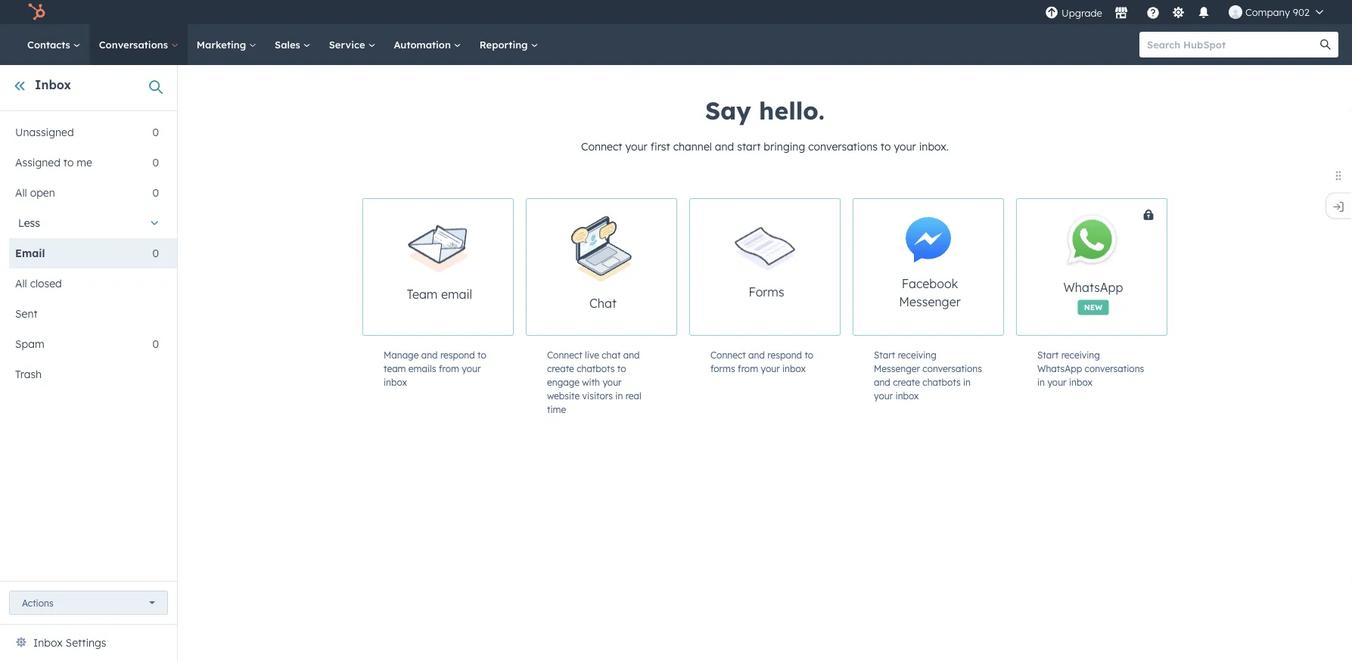 Task type: locate. For each thing, give the bounding box(es) containing it.
manage
[[384, 349, 419, 361]]

receiving inside start receiving whatsapp conversations in your inbox
[[1061, 349, 1100, 361]]

conversations inside start receiving messenger conversations and create chatbots in your inbox
[[923, 363, 982, 374]]

Team email checkbox
[[362, 198, 514, 336]]

respond for forms
[[767, 349, 802, 361]]

respond inside the manage and respond to team emails from your inbox
[[440, 349, 475, 361]]

0 for email
[[152, 247, 159, 260]]

create inside connect live chat and create chatbots to engage with your website visitors in real time
[[547, 363, 574, 374]]

2 start from the left
[[1037, 349, 1059, 361]]

inbox
[[782, 363, 806, 374], [384, 376, 407, 388], [1069, 376, 1093, 388], [896, 390, 919, 401]]

from right forms
[[738, 363, 758, 374]]

Forms checkbox
[[689, 198, 841, 336]]

0 horizontal spatial start
[[874, 349, 895, 361]]

2 respond from the left
[[767, 349, 802, 361]]

receiving inside start receiving messenger conversations and create chatbots in your inbox
[[898, 349, 937, 361]]

1 0 from the top
[[152, 126, 159, 139]]

1 horizontal spatial receiving
[[1061, 349, 1100, 361]]

email
[[441, 286, 472, 301]]

0 horizontal spatial receiving
[[898, 349, 937, 361]]

connect up forms
[[711, 349, 746, 361]]

less
[[18, 216, 40, 230]]

None checkbox
[[1016, 198, 1224, 336]]

real
[[626, 390, 641, 401]]

sent button
[[9, 299, 159, 329]]

reporting
[[480, 38, 531, 51]]

connect for forms
[[711, 349, 746, 361]]

all open
[[15, 186, 55, 199]]

0 for spam
[[152, 337, 159, 351]]

assigned to me
[[15, 156, 92, 169]]

0 horizontal spatial respond
[[440, 349, 475, 361]]

inbox left settings
[[33, 636, 63, 650]]

0 horizontal spatial in
[[615, 390, 623, 401]]

2 horizontal spatial in
[[1037, 376, 1045, 388]]

1 horizontal spatial chatbots
[[923, 376, 961, 388]]

0 horizontal spatial from
[[439, 363, 459, 374]]

in
[[963, 376, 971, 388], [1037, 376, 1045, 388], [615, 390, 623, 401]]

to inside connect and respond to forms from your inbox
[[805, 349, 814, 361]]

1 receiving from the left
[[898, 349, 937, 361]]

respond for team email
[[440, 349, 475, 361]]

inbox inside start receiving messenger conversations and create chatbots in your inbox
[[896, 390, 919, 401]]

2 all from the top
[[15, 277, 27, 290]]

1 from from the left
[[439, 363, 459, 374]]

hello.
[[759, 95, 825, 126]]

chatbots
[[577, 363, 615, 374], [923, 376, 961, 388]]

and inside connect live chat and create chatbots to engage with your website visitors in real time
[[623, 349, 640, 361]]

hubspot link
[[18, 3, 57, 21]]

start
[[874, 349, 895, 361], [1037, 349, 1059, 361]]

chat
[[602, 349, 621, 361]]

inbox.
[[919, 140, 949, 153]]

Chat checkbox
[[526, 198, 677, 336]]

messenger inside start receiving messenger conversations and create chatbots in your inbox
[[874, 363, 920, 374]]

your inside start receiving whatsapp conversations in your inbox
[[1048, 376, 1067, 388]]

connect inside connect and respond to forms from your inbox
[[711, 349, 746, 361]]

0 horizontal spatial conversations
[[808, 140, 878, 153]]

actions button
[[9, 591, 168, 615]]

1 horizontal spatial create
[[893, 376, 920, 388]]

connect inside connect live chat and create chatbots to engage with your website visitors in real time
[[547, 349, 582, 361]]

0 horizontal spatial chatbots
[[577, 363, 615, 374]]

bringing
[[764, 140, 805, 153]]

inbox
[[35, 77, 71, 92], [33, 636, 63, 650]]

team
[[407, 286, 438, 301]]

all left closed
[[15, 277, 27, 290]]

assigned
[[15, 156, 60, 169]]

Search HubSpot search field
[[1140, 32, 1325, 58]]

conversations
[[808, 140, 878, 153], [923, 363, 982, 374], [1085, 363, 1144, 374]]

0 vertical spatial chatbots
[[577, 363, 615, 374]]

0 vertical spatial all
[[15, 186, 27, 199]]

start receiving messenger conversations and create chatbots in your inbox
[[874, 349, 982, 401]]

respond
[[440, 349, 475, 361], [767, 349, 802, 361]]

mateo roberts image
[[1229, 5, 1242, 19]]

notifications image
[[1197, 7, 1211, 20]]

1 vertical spatial inbox
[[33, 636, 63, 650]]

2 from from the left
[[738, 363, 758, 374]]

chat
[[590, 296, 617, 311]]

inbox settings link
[[33, 634, 106, 652]]

1 all from the top
[[15, 186, 27, 199]]

open
[[30, 186, 55, 199]]

1 horizontal spatial in
[[963, 376, 971, 388]]

0 vertical spatial inbox
[[35, 77, 71, 92]]

menu
[[1043, 0, 1334, 24]]

1 vertical spatial chatbots
[[923, 376, 961, 388]]

and
[[715, 140, 734, 153], [421, 349, 438, 361], [623, 349, 640, 361], [748, 349, 765, 361], [874, 376, 890, 388]]

start receiving whatsapp conversations in your inbox
[[1037, 349, 1144, 388]]

all
[[15, 186, 27, 199], [15, 277, 27, 290]]

connect live chat and create chatbots to engage with your website visitors in real time
[[547, 349, 641, 415]]

4 0 from the top
[[152, 247, 159, 260]]

0 vertical spatial messenger
[[899, 294, 961, 309]]

connect up engage
[[547, 349, 582, 361]]

your
[[625, 140, 648, 153], [894, 140, 916, 153], [462, 363, 481, 374], [761, 363, 780, 374], [603, 376, 622, 388], [1048, 376, 1067, 388], [874, 390, 893, 401]]

service
[[329, 38, 368, 51]]

spam
[[15, 337, 44, 351]]

0 horizontal spatial create
[[547, 363, 574, 374]]

respond right manage
[[440, 349, 475, 361]]

search button
[[1313, 32, 1339, 58]]

live
[[585, 349, 599, 361]]

all for all closed
[[15, 277, 27, 290]]

receiving
[[898, 349, 937, 361], [1061, 349, 1100, 361]]

team email
[[407, 286, 472, 301]]

2 receiving from the left
[[1061, 349, 1100, 361]]

create
[[547, 363, 574, 374], [893, 376, 920, 388]]

chatbots inside connect live chat and create chatbots to engage with your website visitors in real time
[[577, 363, 615, 374]]

conversations inside start receiving whatsapp conversations in your inbox
[[1085, 363, 1144, 374]]

1 vertical spatial messenger
[[874, 363, 920, 374]]

receiving down the facebook messenger
[[898, 349, 937, 361]]

and inside the manage and respond to team emails from your inbox
[[421, 349, 438, 361]]

1 start from the left
[[874, 349, 895, 361]]

contacts
[[27, 38, 73, 51]]

messenger
[[899, 294, 961, 309], [874, 363, 920, 374]]

1 horizontal spatial respond
[[767, 349, 802, 361]]

manage and respond to team emails from your inbox
[[384, 349, 486, 388]]

start inside start receiving messenger conversations and create chatbots in your inbox
[[874, 349, 895, 361]]

receiving for messenger
[[898, 349, 937, 361]]

to inside the manage and respond to team emails from your inbox
[[478, 349, 486, 361]]

all closed
[[15, 277, 62, 290]]

search image
[[1320, 39, 1331, 50]]

1 horizontal spatial conversations
[[923, 363, 982, 374]]

all inside button
[[15, 277, 27, 290]]

actions
[[22, 597, 53, 609]]

1 respond from the left
[[440, 349, 475, 361]]

receiving for whatsapp
[[1061, 349, 1100, 361]]

notifications button
[[1191, 0, 1217, 24]]

start inside start receiving whatsapp conversations in your inbox
[[1037, 349, 1059, 361]]

1 vertical spatial create
[[893, 376, 920, 388]]

unassigned
[[15, 126, 74, 139]]

from inside connect and respond to forms from your inbox
[[738, 363, 758, 374]]

website
[[547, 390, 580, 401]]

respond inside connect and respond to forms from your inbox
[[767, 349, 802, 361]]

1 vertical spatial whatsapp
[[1037, 363, 1082, 374]]

emails
[[409, 363, 436, 374]]

forms
[[749, 285, 784, 300]]

connect your first channel and start bringing conversations to your inbox.
[[581, 140, 949, 153]]

new
[[1084, 302, 1103, 312]]

from
[[439, 363, 459, 374], [738, 363, 758, 374]]

connect
[[581, 140, 622, 153], [547, 349, 582, 361], [711, 349, 746, 361]]

to
[[881, 140, 891, 153], [63, 156, 74, 169], [478, 349, 486, 361], [805, 349, 814, 361], [617, 363, 626, 374]]

2 0 from the top
[[152, 156, 159, 169]]

2 horizontal spatial conversations
[[1085, 363, 1144, 374]]

all left open
[[15, 186, 27, 199]]

inbox down contacts link
[[35, 77, 71, 92]]

closed
[[30, 277, 62, 290]]

settings
[[66, 636, 106, 650]]

0
[[152, 126, 159, 139], [152, 156, 159, 169], [152, 186, 159, 199], [152, 247, 159, 260], [152, 337, 159, 351]]

inbox inside the manage and respond to team emails from your inbox
[[384, 376, 407, 388]]

marketing
[[197, 38, 249, 51]]

0 vertical spatial create
[[547, 363, 574, 374]]

your inside connect and respond to forms from your inbox
[[761, 363, 780, 374]]

your inside start receiving messenger conversations and create chatbots in your inbox
[[874, 390, 893, 401]]

5 0 from the top
[[152, 337, 159, 351]]

connect and respond to forms from your inbox
[[711, 349, 814, 374]]

1 horizontal spatial start
[[1037, 349, 1059, 361]]

1 vertical spatial all
[[15, 277, 27, 290]]

from right emails on the left bottom
[[439, 363, 459, 374]]

settings link
[[1169, 4, 1188, 20]]

1 horizontal spatial from
[[738, 363, 758, 374]]

upgrade
[[1062, 7, 1102, 19]]

respond down 'forms'
[[767, 349, 802, 361]]

receiving down new
[[1061, 349, 1100, 361]]

3 0 from the top
[[152, 186, 159, 199]]

whatsapp
[[1064, 280, 1123, 295], [1037, 363, 1082, 374]]

conversations for start receiving whatsapp conversations in your inbox
[[1085, 363, 1144, 374]]



Task type: vqa. For each thing, say whether or not it's contained in the screenshot.


Task type: describe. For each thing, give the bounding box(es) containing it.
messenger inside checkbox
[[899, 294, 961, 309]]

inbox for inbox settings
[[33, 636, 63, 650]]

marketplaces image
[[1115, 7, 1128, 20]]

trash button
[[9, 359, 159, 390]]

inbox inside connect and respond to forms from your inbox
[[782, 363, 806, 374]]

team
[[384, 363, 406, 374]]

conversations
[[99, 38, 171, 51]]

email
[[15, 247, 45, 260]]

marketplaces button
[[1105, 0, 1137, 24]]

forms
[[711, 363, 735, 374]]

inbox inside start receiving whatsapp conversations in your inbox
[[1069, 376, 1093, 388]]

inbox settings
[[33, 636, 106, 650]]

in inside start receiving whatsapp conversations in your inbox
[[1037, 376, 1045, 388]]

to inside connect live chat and create chatbots to engage with your website visitors in real time
[[617, 363, 626, 374]]

your inside the manage and respond to team emails from your inbox
[[462, 363, 481, 374]]

your inside connect live chat and create chatbots to engage with your website visitors in real time
[[603, 376, 622, 388]]

help image
[[1146, 7, 1160, 20]]

automation
[[394, 38, 454, 51]]

sales
[[275, 38, 303, 51]]

create inside start receiving messenger conversations and create chatbots in your inbox
[[893, 376, 920, 388]]

connect for chat
[[547, 349, 582, 361]]

reporting link
[[470, 24, 547, 65]]

hubspot image
[[27, 3, 45, 21]]

connect left 'first'
[[581, 140, 622, 153]]

and inside connect and respond to forms from your inbox
[[748, 349, 765, 361]]

contacts link
[[18, 24, 90, 65]]

me
[[77, 156, 92, 169]]

upgrade image
[[1045, 6, 1059, 20]]

marketing link
[[188, 24, 266, 65]]

conversations for start receiving messenger conversations and create chatbots in your inbox
[[923, 363, 982, 374]]

company 902 button
[[1220, 0, 1333, 24]]

start for start receiving messenger conversations and create chatbots in your inbox
[[874, 349, 895, 361]]

facebook messenger
[[899, 276, 961, 309]]

0 for unassigned
[[152, 126, 159, 139]]

Facebook Messenger checkbox
[[853, 198, 1004, 336]]

channel
[[673, 140, 712, 153]]

in inside connect live chat and create chatbots to engage with your website visitors in real time
[[615, 390, 623, 401]]

in inside start receiving messenger conversations and create chatbots in your inbox
[[963, 376, 971, 388]]

0 for all open
[[152, 186, 159, 199]]

engage
[[547, 376, 580, 388]]

settings image
[[1172, 6, 1185, 20]]

none checkbox containing whatsapp
[[1016, 198, 1224, 336]]

say hello.
[[705, 95, 825, 126]]

inbox for inbox
[[35, 77, 71, 92]]

with
[[582, 376, 600, 388]]

service link
[[320, 24, 385, 65]]

sales link
[[266, 24, 320, 65]]

time
[[547, 404, 566, 415]]

conversations link
[[90, 24, 188, 65]]

from inside the manage and respond to team emails from your inbox
[[439, 363, 459, 374]]

0 vertical spatial whatsapp
[[1064, 280, 1123, 295]]

menu containing company 902
[[1043, 0, 1334, 24]]

start for start receiving whatsapp conversations in your inbox
[[1037, 349, 1059, 361]]

facebook
[[902, 276, 958, 291]]

company 902
[[1245, 6, 1310, 18]]

first
[[651, 140, 670, 153]]

902
[[1293, 6, 1310, 18]]

whatsapp inside start receiving whatsapp conversations in your inbox
[[1037, 363, 1082, 374]]

all closed button
[[9, 269, 159, 299]]

company
[[1245, 6, 1290, 18]]

automation link
[[385, 24, 470, 65]]

chatbots inside start receiving messenger conversations and create chatbots in your inbox
[[923, 376, 961, 388]]

sent
[[15, 307, 38, 320]]

all for all open
[[15, 186, 27, 199]]

start
[[737, 140, 761, 153]]

and inside start receiving messenger conversations and create chatbots in your inbox
[[874, 376, 890, 388]]

trash
[[15, 368, 42, 381]]

visitors
[[582, 390, 613, 401]]

0 for assigned to me
[[152, 156, 159, 169]]

help button
[[1140, 0, 1166, 24]]

say
[[705, 95, 751, 126]]

whatsapp new
[[1064, 280, 1123, 312]]



